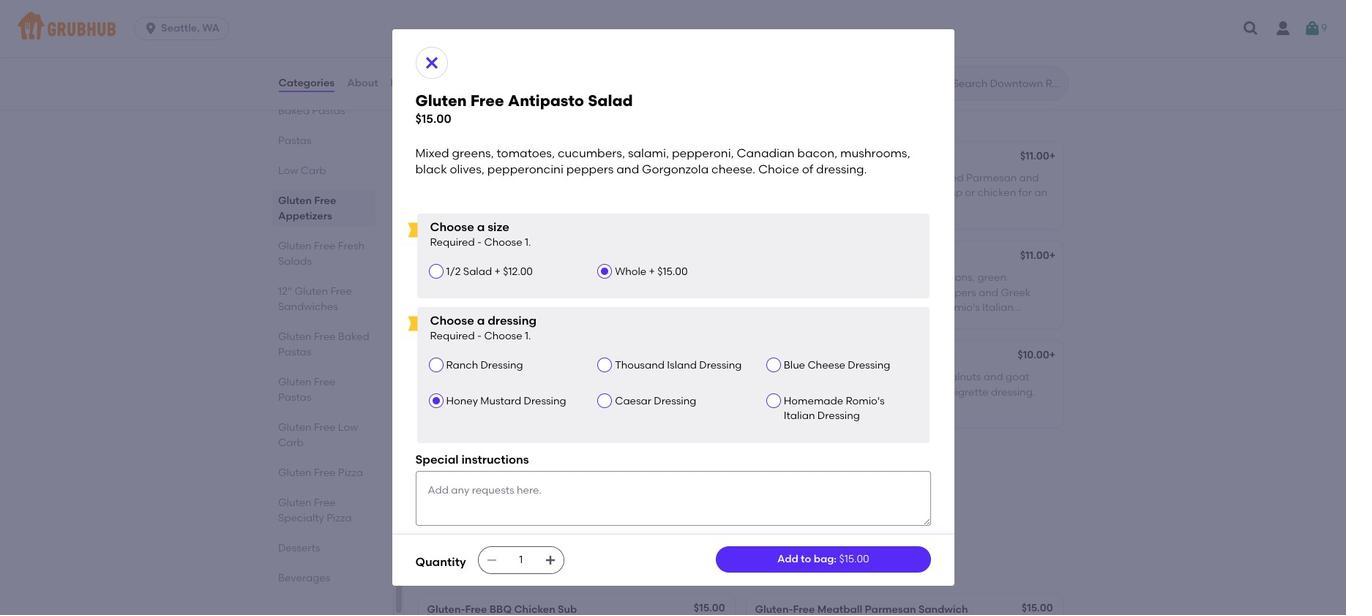 Task type: describe. For each thing, give the bounding box(es) containing it.
2 horizontal spatial svg image
[[1243, 20, 1260, 37]]

thousand island dressing
[[615, 359, 742, 372]]

dressing up mustard
[[481, 359, 523, 372]]

a for size
[[477, 220, 485, 234]]

hot
[[464, 34, 481, 46]]

spinach
[[816, 351, 857, 363]]

chicken,
[[470, 172, 512, 185]]

lettuce,
[[427, 172, 468, 185]]

gluten free baked pastas
[[278, 331, 369, 359]]

honey mustard dressing
[[446, 395, 567, 408]]

$12.00 for gluten free antipasto salad
[[691, 349, 722, 362]]

seattle, wa
[[161, 22, 220, 34]]

$12.00 + for mixed greens, tomatoes, cucumbers, salami, pepperoni, canadian bacon, mushrooms, black olives, pepperoncini peppers and gorgonzola cheese. choice of dressing.
[[691, 349, 728, 362]]

categories button
[[278, 57, 336, 110]]

gluten inside gluten free antipasto salad $15.00
[[416, 92, 467, 110]]

carb inside gluten free low carb
[[278, 437, 303, 450]]

choose a dressing required - choose 1.
[[430, 314, 537, 343]]

0 vertical spatial choice
[[759, 163, 800, 177]]

free inside gluten free low carb
[[314, 422, 335, 434]]

1 horizontal spatial fresh
[[508, 108, 550, 126]]

$10.00 +
[[1018, 349, 1056, 362]]

gluten inside gluten free baked pastas
[[278, 331, 311, 343]]

salad up red
[[860, 351, 889, 363]]

1. for size
[[525, 237, 531, 249]]

spinach,
[[755, 372, 799, 384]]

reviews button
[[390, 57, 432, 110]]

olives, down thousand
[[611, 386, 641, 399]]

about button
[[347, 57, 379, 110]]

roma
[[801, 372, 831, 384]]

pastas down the categories
[[312, 105, 345, 117]]

dressing. inside mixed greens, tomatoes, cucumbers, onions, green peppers, greek olives, pepperoncini peppers and greek feta cheese, topped with homemade romio's italian dressing.
[[755, 316, 800, 329]]

free inside gluten free pastas
[[314, 376, 335, 389]]

raspberry
[[885, 386, 933, 399]]

whole for whole + $15.00
[[615, 266, 647, 278]]

reviews
[[391, 77, 432, 89]]

+ for spinach, roma tomatoes, red onions, walnuts and goat cheese tossed with honey raspberry vinaigrette dressing.
[[1050, 349, 1056, 362]]

chopped
[[572, 151, 620, 164]]

goat
[[1006, 372, 1030, 384]]

greens, inside mixed greens, tomatoes, cucumbers, onions, green peppers, greek olives, pepperoncini peppers and greek feta cheese, topped with homemade romio's italian dressing.
[[787, 272, 824, 284]]

horiatiki
[[488, 251, 531, 264]]

romio's inside mixed greens, tomatoes, cucumbers, onions, green peppers, greek olives, pepperoncini peppers and greek feta cheese, topped with homemade romio's italian dressing.
[[942, 302, 980, 314]]

shrimp
[[929, 187, 963, 200]]

12" for 12" gluten free sandwiches whole.
[[416, 545, 439, 563]]

thousand
[[615, 359, 665, 372]]

dressing right mustard
[[524, 395, 567, 408]]

gluten free caesar salad
[[755, 151, 885, 164]]

tomatoes, up honey mustard dressing
[[498, 372, 549, 384]]

$10.00
[[1018, 349, 1050, 362]]

romio's inside whole size only. tomatoes, cucumbers, green peppers, onions, greek olives, greek feta cheese, pepperonicini peppers and homemade romio's italian dressing. no lettuce in this salad.
[[554, 302, 593, 314]]

greens, inside mixed greens, tomatoes, cucumbers, olives and mozzarella. choice of dressing.
[[459, 471, 496, 484]]

additional
[[755, 202, 806, 214]]

0 vertical spatial pizza
[[338, 467, 363, 480]]

0 horizontal spatial black
[[416, 163, 447, 177]]

svg image inside 9 button
[[1304, 20, 1322, 37]]

pastas inside gluten free pastas
[[278, 392, 311, 404]]

+ for mixed greens, tomatoes, cucumbers, onions, green peppers, greek olives, pepperoncini peppers and greek feta cheese, topped with homemade romio's italian dressing.
[[1050, 250, 1056, 262]]

whole + $15.00
[[615, 266, 688, 278]]

honey
[[446, 395, 478, 408]]

dinner
[[488, 450, 521, 463]]

1/2
[[446, 266, 461, 278]]

special instructions
[[416, 453, 529, 467]]

2 vertical spatial fresh
[[338, 240, 364, 253]]

of inside mixed greens, tomatoes, cucumbers, olives and mozzarella. choice of dressing.
[[524, 486, 534, 499]]

wedge,
[[865, 172, 901, 185]]

add inside "fresh romaine, lemon wedge, fresh grated parmesan and croutons tossed to perfection. add shrimp or chicken for an additional charge."
[[906, 187, 927, 200]]

cheese
[[808, 359, 846, 372]]

topped
[[819, 302, 855, 314]]

dressing inside homemade romio's italian dressing
[[818, 410, 860, 423]]

and inside "fresh romaine, lemon wedge, fresh grated parmesan and croutons tossed to perfection. add shrimp or chicken for an additional charge."
[[1020, 172, 1040, 185]]

free inside "12" gluten free sandwiches whole."
[[498, 545, 532, 563]]

gluten free specialty pizza
[[278, 497, 351, 525]]

mozzarella,
[[552, 172, 609, 185]]

italian inside mixed greens, tomatoes, cucumbers, onions, green peppers, greek olives, pepperoncini peppers and greek feta cheese, topped with homemade romio's italian dressing.
[[983, 302, 1014, 314]]

blue cheese dressing
[[784, 359, 891, 372]]

2 vertical spatial salami,
[[612, 372, 648, 384]]

mixed up lettuce,
[[416, 146, 449, 160]]

dressing
[[488, 314, 537, 328]]

sandwiches for 12" gluten free sandwiches whole.
[[535, 545, 629, 563]]

pastas up "low carb" on the left top of page
[[278, 135, 311, 147]]

1 horizontal spatial choice
[[594, 401, 630, 414]]

honey
[[852, 386, 882, 399]]

+ for lettuce, chicken, salami, mozzarella, diced tomatoes, fresh basil, garbanzo beans, scallions, tossed in vinaigrette dressing.
[[722, 150, 728, 162]]

peppers, for feta
[[755, 287, 799, 299]]

bbq
[[427, 34, 449, 46]]

olives, inside whole size only. tomatoes, cucumbers, green peppers, onions, greek olives, greek feta cheese, pepperonicini peppers and homemade romio's italian dressing. no lettuce in this salad.
[[497, 287, 528, 299]]

2 vertical spatial pepperoncini
[[643, 386, 710, 399]]

1 vertical spatial canadian
[[427, 386, 478, 399]]

0 horizontal spatial pepperoncini
[[488, 163, 564, 177]]

0 vertical spatial canadian
[[737, 146, 795, 160]]

1 horizontal spatial or
[[604, 34, 615, 46]]

seattle,
[[161, 22, 200, 34]]

bbq or hot wings served with ranch or blue cheese dressing.
[[427, 34, 677, 61]]

salad down whole size only. tomatoes, cucumbers, green peppers, onions, greek olives, greek feta cheese, pepperonicini peppers and homemade romio's italian dressing. no lettuce in this salad.
[[540, 351, 569, 363]]

ranch dressing
[[446, 359, 523, 372]]

1 vertical spatial $12.00
[[503, 266, 533, 278]]

free inside gluten free antipasto salad $15.00
[[471, 92, 504, 110]]

gluten free antipasto salad $15.00
[[416, 92, 633, 126]]

fresh inside "fresh romaine, lemon wedge, fresh grated parmesan and croutons tossed to perfection. add shrimp or chicken for an additional charge."
[[755, 172, 782, 185]]

12" for 12" gluten free sandwiches
[[278, 286, 292, 298]]

1 vertical spatial svg image
[[423, 54, 441, 72]]

mixed greens, tomatoes, cucumbers, onions, green peppers, greek olives, pepperoncini peppers and greek feta cheese, topped with homemade romio's italian dressing.
[[755, 272, 1031, 329]]

$11.00 + for mixed greens, tomatoes, cucumbers, onions, green peppers, greek olives, pepperoncini peppers and greek feta cheese, topped with homemade romio's italian dressing.
[[1021, 250, 1056, 262]]

gluten inside 12" gluten free sandwiches
[[294, 286, 328, 298]]

in inside whole size only. tomatoes, cucumbers, green peppers, onions, greek olives, greek feta cheese, pepperonicini peppers and homemade romio's italian dressing. no lettuce in this salad.
[[465, 316, 473, 329]]

- for dressing
[[478, 331, 482, 343]]

ranch
[[573, 34, 602, 46]]

feta inside mixed greens, tomatoes, cucumbers, onions, green peppers, greek olives, pepperoncini peppers and greek feta cheese, topped with homemade romio's italian dressing.
[[755, 302, 775, 314]]

scallions,
[[544, 187, 589, 200]]

vinaigrette for walnuts
[[935, 386, 989, 399]]

for
[[1019, 187, 1033, 200]]

0 vertical spatial caesar
[[816, 151, 853, 164]]

1 horizontal spatial svg image
[[486, 555, 498, 567]]

mixed greens, tomatoes, cucumbers, olives and mozzarella. choice of dressing.
[[427, 471, 662, 499]]

1/2 salad + $12.00
[[446, 266, 533, 278]]

dressing. inside 'bbq or hot wings served with ranch or blue cheese dressing.'
[[427, 49, 472, 61]]

1 vertical spatial of
[[632, 401, 642, 414]]

beverages
[[278, 573, 330, 585]]

whole for whole size only. tomatoes, cucumbers, green peppers, onions, greek olives, greek feta cheese, pepperonicini peppers and homemade romio's italian dressing. no lettuce in this salad.
[[427, 272, 459, 284]]

greek up $10.00
[[1001, 287, 1031, 299]]

red
[[886, 372, 903, 384]]

no
[[675, 302, 690, 314]]

free inside gluten free baked pastas
[[314, 331, 335, 343]]

homemade
[[784, 395, 844, 408]]

0 vertical spatial carb
[[300, 165, 326, 177]]

antipasto for gluten free antipasto salad
[[488, 351, 537, 363]]

gluten free horiatiki greek salad
[[427, 251, 596, 264]]

in inside lettuce, chicken, salami, mozzarella, diced tomatoes, fresh basil, garbanzo beans, scallions, tossed in vinaigrette dressing.
[[627, 187, 635, 200]]

diced
[[611, 172, 639, 185]]

$11.00 for mixed greens, tomatoes, cucumbers, onions, green peppers, greek olives, pepperoncini peppers and greek feta cheese, topped with homemade romio's italian dressing.
[[1021, 250, 1050, 262]]

salad up whole size only. tomatoes, cucumbers, green peppers, onions, greek olives, greek feta cheese, pepperonicini peppers and homemade romio's italian dressing. no lettuce in this salad.
[[566, 251, 596, 264]]

12" gluten free sandwiches
[[278, 286, 352, 313]]

salad right 1/2
[[463, 266, 492, 278]]

0 vertical spatial bacon,
[[798, 146, 838, 160]]

whole size only. tomatoes, cucumbers, green peppers, onions, greek olives, greek feta cheese, pepperonicini peppers and homemade romio's italian dressing. no lettuce in this salad.
[[427, 272, 697, 329]]

gluten inside gluten free pastas
[[278, 376, 311, 389]]

vinaigrette for tomatoes,
[[638, 187, 692, 200]]

0 horizontal spatial mushrooms,
[[517, 386, 578, 399]]

pastas inside gluten free baked pastas
[[278, 346, 311, 359]]

or inside "fresh romaine, lemon wedge, fresh grated parmesan and croutons tossed to perfection. add shrimp or chicken for an additional charge."
[[965, 187, 976, 200]]

wa
[[202, 22, 220, 34]]

seattle, wa button
[[134, 17, 235, 40]]

cheese, inside whole size only. tomatoes, cucumbers, green peppers, onions, greek olives, greek feta cheese, pepperonicini peppers and homemade romio's italian dressing. no lettuce in this salad.
[[585, 287, 623, 299]]

0 horizontal spatial or
[[452, 34, 462, 46]]

mozzarella.
[[427, 486, 484, 499]]

perfection.
[[849, 187, 903, 200]]

tomatoes, up beans,
[[497, 146, 555, 160]]

tomatoes, inside lettuce, chicken, salami, mozzarella, diced tomatoes, fresh basil, garbanzo beans, scallions, tossed in vinaigrette dressing.
[[642, 172, 692, 185]]

onions, inside whole size only. tomatoes, cucumbers, green peppers, onions, greek olives, greek feta cheese, pepperonicini peppers and homemade romio's italian dressing. no lettuce in this salad.
[[427, 287, 463, 299]]

mixed up honey at left
[[427, 372, 457, 384]]

main navigation navigation
[[0, 0, 1347, 57]]

0 horizontal spatial low
[[278, 165, 298, 177]]

$11.00 for fresh romaine, lemon wedge, fresh grated parmesan and croutons tossed to perfection. add shrimp or chicken for an additional charge.
[[1021, 150, 1050, 162]]

and inside whole size only. tomatoes, cucumbers, green peppers, onions, greek olives, greek feta cheese, pepperonicini peppers and homemade romio's italian dressing. no lettuce in this salad.
[[471, 302, 491, 314]]

0 vertical spatial mixed greens, tomatoes, cucumbers, salami, pepperoni, canadian bacon, mushrooms, black olives, pepperoncini peppers and gorgonzola cheese. choice of dressing.
[[416, 146, 914, 177]]

tomatoes, inside mixed greens, tomatoes, cucumbers, olives and mozzarella. choice of dressing.
[[498, 471, 549, 484]]

$12.00 + for lettuce, chicken, salami, mozzarella, diced tomatoes, fresh basil, garbanzo beans, scallions, tossed in vinaigrette dressing.
[[691, 150, 728, 162]]

peppers inside mixed greens, tomatoes, cucumbers, onions, green peppers, greek olives, pepperoncini peppers and greek feta cheese, topped with homemade romio's italian dressing.
[[935, 287, 977, 299]]

9 button
[[1304, 15, 1328, 42]]

choice inside mixed greens, tomatoes, cucumbers, olives and mozzarella. choice of dressing.
[[486, 486, 522, 499]]

choose up horiatiki
[[484, 237, 523, 249]]

gluten free antipasto salad
[[427, 351, 569, 363]]

tossed for tomatoes,
[[802, 187, 834, 200]]

required for choose a dressing
[[430, 331, 475, 343]]

olives
[[612, 471, 640, 484]]

$15.00 inside gluten free antipasto salad $15.00
[[416, 112, 452, 126]]

mixed inside mixed greens, tomatoes, cucumbers, onions, green peppers, greek olives, pepperoncini peppers and greek feta cheese, topped with homemade romio's italian dressing.
[[755, 272, 785, 284]]

specialty
[[278, 513, 324, 525]]

pepperoncini inside mixed greens, tomatoes, cucumbers, onions, green peppers, greek olives, pepperoncini peppers and greek feta cheese, topped with homemade romio's italian dressing.
[[867, 287, 933, 299]]

olives, inside mixed greens, tomatoes, cucumbers, onions, green peppers, greek olives, pepperoncini peppers and greek feta cheese, topped with homemade romio's italian dressing.
[[834, 287, 864, 299]]

salad up mixed greens, tomatoes, cucumbers, olives and mozzarella. choice of dressing.
[[523, 450, 553, 463]]

gluten inside "12" gluten free sandwiches whole."
[[443, 545, 494, 563]]

+ for mixed greens, tomatoes, cucumbers, salami, pepperoni, canadian bacon, mushrooms, black olives, pepperoncini peppers and gorgonzola cheese. choice of dressing.
[[722, 349, 728, 362]]

0 horizontal spatial salads
[[278, 256, 312, 268]]

0 vertical spatial pepperoni,
[[672, 146, 734, 160]]

baked inside gluten free baked pastas
[[338, 331, 369, 343]]

dressing down thousand island dressing
[[654, 395, 697, 408]]

low carb
[[278, 165, 326, 177]]

gluten free spinach salad
[[755, 351, 889, 363]]

1. for dressing
[[525, 331, 531, 343]]

gluten inside gluten free specialty pizza
[[278, 497, 311, 510]]

appetizers
[[278, 210, 332, 223]]

green for cheese,
[[622, 272, 651, 284]]

1 horizontal spatial black
[[581, 386, 608, 399]]

only.
[[482, 272, 504, 284]]

homemade inside mixed greens, tomatoes, cucumbers, onions, green peppers, greek olives, pepperoncini peppers and greek feta cheese, topped with homemade romio's italian dressing.
[[881, 302, 939, 314]]

famous
[[530, 151, 570, 164]]

free inside 12" gluten free sandwiches
[[330, 286, 352, 298]]

walnuts
[[943, 372, 982, 384]]

tomatoes, inside spinach, roma tomatoes, red onions, walnuts and goat cheese tossed with honey raspberry vinaigrette dressing.
[[833, 372, 884, 384]]

with inside spinach, roma tomatoes, red onions, walnuts and goat cheese tossed with honey raspberry vinaigrette dressing.
[[829, 386, 850, 399]]

dressing. inside spinach, roma tomatoes, red onions, walnuts and goat cheese tossed with honey raspberry vinaigrette dressing.
[[991, 386, 1036, 399]]

instructions
[[462, 453, 529, 467]]

1 vertical spatial caesar
[[615, 395, 652, 408]]

sandwiches for 12" gluten free sandwiches
[[278, 301, 338, 313]]

1 horizontal spatial mushrooms,
[[841, 146, 911, 160]]

dressing right island
[[700, 359, 742, 372]]

caesar dressing
[[615, 395, 697, 408]]

greek down only.
[[465, 287, 495, 299]]

greek up topped
[[802, 287, 832, 299]]

size inside choose a size required - choose 1.
[[488, 220, 510, 234]]

salad up 'wedge,'
[[855, 151, 885, 164]]

salami, inside lettuce, chicken, salami, mozzarella, diced tomatoes, fresh basil, garbanzo beans, scallions, tossed in vinaigrette dressing.
[[514, 172, 550, 185]]

gluten free low carb
[[278, 422, 358, 450]]

$11.00 + for fresh romaine, lemon wedge, fresh grated parmesan and croutons tossed to perfection. add shrimp or chicken for an additional charge.
[[1021, 150, 1056, 162]]

0 vertical spatial salami,
[[628, 146, 669, 160]]

lettuce
[[427, 316, 462, 329]]

olives, up the garbanzo
[[450, 163, 485, 177]]

island
[[667, 359, 697, 372]]



Task type: vqa. For each thing, say whether or not it's contained in the screenshot.
Earn associated with Taqueria Chapala 4
no



Task type: locate. For each thing, give the bounding box(es) containing it.
greens, down the special instructions
[[459, 471, 496, 484]]

served
[[514, 34, 547, 46]]

cheese, inside mixed greens, tomatoes, cucumbers, onions, green peppers, greek olives, pepperoncini peppers and greek feta cheese, topped with homemade romio's italian dressing.
[[778, 302, 816, 314]]

12" inside "12" gluten free sandwiches whole."
[[416, 545, 439, 563]]

0 vertical spatial size
[[488, 220, 510, 234]]

0 vertical spatial $11.00 +
[[1021, 150, 1056, 162]]

1 horizontal spatial canadian
[[737, 146, 795, 160]]

0 vertical spatial -
[[478, 237, 482, 249]]

lettuce, chicken, salami, mozzarella, diced tomatoes, fresh basil, garbanzo beans, scallions, tossed in vinaigrette dressing.
[[427, 172, 719, 214]]

1 fresh from the left
[[695, 172, 719, 185]]

low
[[278, 165, 298, 177], [338, 422, 358, 434]]

of down instructions
[[524, 486, 534, 499]]

Special instructions text field
[[416, 472, 931, 526]]

cheese inside spinach, roma tomatoes, red onions, walnuts and goat cheese tossed with honey raspberry vinaigrette dressing.
[[755, 386, 791, 399]]

0 horizontal spatial vinaigrette
[[638, 187, 692, 200]]

greens,
[[452, 146, 494, 160], [787, 272, 824, 284], [459, 372, 496, 384], [459, 471, 496, 484]]

caesar down thousand
[[615, 395, 652, 408]]

1 horizontal spatial add
[[906, 187, 927, 200]]

svg image
[[1243, 20, 1260, 37], [144, 21, 158, 36], [545, 555, 556, 567]]

1 vertical spatial salami,
[[514, 172, 550, 185]]

pastas up gluten free pastas
[[278, 346, 311, 359]]

0 vertical spatial cheese,
[[585, 287, 623, 299]]

choose down basil,
[[430, 220, 474, 234]]

0 vertical spatial $11.00
[[1021, 150, 1050, 162]]

- down "this"
[[478, 331, 482, 343]]

2 horizontal spatial with
[[858, 302, 879, 314]]

2 horizontal spatial fresh
[[755, 172, 782, 185]]

feta up spinach,
[[755, 302, 775, 314]]

0 vertical spatial gluten free fresh salads
[[416, 108, 606, 126]]

-
[[478, 237, 482, 249], [478, 331, 482, 343]]

$11.00 up an
[[1021, 150, 1050, 162]]

fresh up 12" gluten free sandwiches
[[338, 240, 364, 253]]

gluten free fresh salads up gluten free romio's famous chopped salad
[[416, 108, 606, 126]]

canadian up 'croutons'
[[737, 146, 795, 160]]

0 vertical spatial a
[[477, 220, 485, 234]]

Input item quantity number field
[[505, 548, 537, 574]]

with inside 'bbq or hot wings served with ranch or blue cheese dressing.'
[[550, 34, 570, 46]]

low up gluten free appetizers
[[278, 165, 298, 177]]

fresh
[[508, 108, 550, 126], [755, 172, 782, 185], [338, 240, 364, 253]]

to down lemon
[[837, 187, 847, 200]]

bacon, up romaine, at the top of page
[[798, 146, 838, 160]]

svg image
[[1304, 20, 1322, 37], [423, 54, 441, 72], [486, 555, 498, 567]]

add left bag:
[[778, 553, 799, 566]]

dressing.
[[427, 49, 472, 61], [817, 163, 868, 177], [427, 202, 472, 214], [629, 302, 673, 314], [755, 316, 800, 329], [991, 386, 1036, 399], [645, 401, 689, 414], [536, 486, 581, 499]]

salads
[[553, 108, 606, 126], [278, 256, 312, 268]]

1 $15.00 button from the left
[[419, 595, 735, 616]]

- for size
[[478, 237, 482, 249]]

salad up diced
[[622, 151, 651, 164]]

to inside "fresh romaine, lemon wedge, fresh grated parmesan and croutons tossed to perfection. add shrimp or chicken for an additional charge."
[[837, 187, 847, 200]]

12" inside 12" gluten free sandwiches
[[278, 286, 292, 298]]

1 horizontal spatial feta
[[755, 302, 775, 314]]

choose left "this"
[[430, 314, 474, 328]]

dressing up honey
[[848, 359, 891, 372]]

in
[[627, 187, 635, 200], [465, 316, 473, 329]]

baked down the categories
[[278, 105, 309, 117]]

0 horizontal spatial baked
[[278, 105, 309, 117]]

categories
[[279, 77, 335, 89]]

baked pastas
[[278, 105, 345, 117]]

antipasto for gluten free antipasto salad $15.00
[[508, 92, 585, 110]]

mixed down additional
[[755, 272, 785, 284]]

1 horizontal spatial bacon,
[[798, 146, 838, 160]]

cheese. up 'croutons'
[[712, 163, 756, 177]]

with right topped
[[858, 302, 879, 314]]

2 horizontal spatial italian
[[983, 302, 1014, 314]]

2 $15.00 button from the left
[[747, 595, 1063, 616]]

1 a from the top
[[477, 220, 485, 234]]

mushrooms,
[[841, 146, 911, 160], [517, 386, 578, 399]]

1 horizontal spatial vinaigrette
[[935, 386, 989, 399]]

2 horizontal spatial pepperoncini
[[867, 287, 933, 299]]

in down diced
[[627, 187, 635, 200]]

0 horizontal spatial feta
[[562, 287, 583, 299]]

to left bag:
[[801, 553, 812, 566]]

garbanzo
[[456, 187, 505, 200]]

- inside choose a dressing required - choose 1.
[[478, 331, 482, 343]]

green for greek
[[978, 272, 1007, 284]]

0 horizontal spatial add
[[778, 553, 799, 566]]

0 vertical spatial cheese.
[[712, 163, 756, 177]]

2 - from the top
[[478, 331, 482, 343]]

1 vertical spatial $11.00 +
[[1021, 250, 1056, 262]]

whole.
[[416, 565, 445, 576]]

mushrooms, up 'wedge,'
[[841, 146, 911, 160]]

Search Downtown Romio's Pizza and Pasta search field
[[952, 77, 1064, 91]]

italian inside whole size only. tomatoes, cucumbers, green peppers, onions, greek olives, greek feta cheese, pepperonicini peppers and homemade romio's italian dressing. no lettuce in this salad.
[[595, 302, 626, 314]]

vinaigrette inside spinach, roma tomatoes, red onions, walnuts and goat cheese tossed with honey raspberry vinaigrette dressing.
[[935, 386, 989, 399]]

dressing. inside whole size only. tomatoes, cucumbers, green peppers, onions, greek olives, greek feta cheese, pepperonicini peppers and homemade romio's italian dressing. no lettuce in this salad.
[[629, 302, 673, 314]]

2 homemade from the left
[[881, 302, 939, 314]]

quantity
[[416, 556, 466, 570]]

tomatoes, inside mixed greens, tomatoes, cucumbers, onions, green peppers, greek olives, pepperoncini peppers and greek feta cheese, topped with homemade romio's italian dressing.
[[826, 272, 877, 284]]

feta down gluten free horiatiki greek salad at the top
[[562, 287, 583, 299]]

low inside gluten free low carb
[[338, 422, 358, 434]]

vinaigrette down walnuts
[[935, 386, 989, 399]]

1 horizontal spatial low
[[338, 422, 358, 434]]

- up 1/2 salad + $12.00
[[478, 237, 482, 249]]

1 green from the left
[[622, 272, 651, 284]]

svg image inside seattle, wa button
[[144, 21, 158, 36]]

and inside spinach, roma tomatoes, red onions, walnuts and goat cheese tossed with honey raspberry vinaigrette dressing.
[[984, 372, 1004, 384]]

italian down the pepperonicini
[[595, 302, 626, 314]]

add left shrimp
[[906, 187, 927, 200]]

required for choose a size
[[430, 237, 475, 249]]

whole up the pepperonicini
[[615, 266, 647, 278]]

and inside mixed greens, tomatoes, cucumbers, olives and mozzarella. choice of dressing.
[[642, 471, 662, 484]]

bag:
[[814, 553, 837, 566]]

2 horizontal spatial or
[[965, 187, 976, 200]]

gluten free dinner salad
[[427, 450, 553, 463]]

0 vertical spatial mushrooms,
[[841, 146, 911, 160]]

$15.00 button
[[419, 595, 735, 616], [747, 595, 1063, 616]]

0 vertical spatial required
[[430, 237, 475, 249]]

1 horizontal spatial cheese,
[[778, 302, 816, 314]]

wings
[[483, 34, 512, 46]]

2 $11.00 from the top
[[1021, 250, 1050, 262]]

salads up 12" gluten free sandwiches
[[278, 256, 312, 268]]

bacon, down the ranch dressing
[[480, 386, 515, 399]]

greek up tomatoes,
[[533, 251, 564, 264]]

of left lemon
[[802, 163, 814, 177]]

whole
[[615, 266, 647, 278], [427, 272, 459, 284]]

cheese inside 'bbq or hot wings served with ranch or blue cheese dressing.'
[[641, 34, 677, 46]]

1 vertical spatial $12.00 +
[[691, 349, 728, 362]]

onions, inside mixed greens, tomatoes, cucumbers, onions, green peppers, greek olives, pepperoncini peppers and greek feta cheese, topped with homemade romio's italian dressing.
[[940, 272, 976, 284]]

in left "this"
[[465, 316, 473, 329]]

romio's
[[488, 151, 528, 164], [554, 302, 593, 314], [942, 302, 980, 314], [846, 395, 885, 408]]

1 $11.00 from the top
[[1021, 150, 1050, 162]]

$12.00 +
[[691, 150, 728, 162], [691, 349, 728, 362]]

or
[[452, 34, 462, 46], [604, 34, 615, 46], [965, 187, 976, 200]]

green inside mixed greens, tomatoes, cucumbers, onions, green peppers, greek olives, pepperoncini peppers and greek feta cheese, topped with homemade romio's italian dressing.
[[978, 272, 1007, 284]]

0 horizontal spatial green
[[622, 272, 651, 284]]

1 vertical spatial baked
[[338, 331, 369, 343]]

1 required from the top
[[430, 237, 475, 249]]

blue
[[617, 34, 639, 46]]

2 horizontal spatial of
[[802, 163, 814, 177]]

olives, down only.
[[497, 287, 528, 299]]

tossed down diced
[[591, 187, 624, 200]]

$11.00 +
[[1021, 150, 1056, 162], [1021, 250, 1056, 262]]

salami, up caesar dressing
[[612, 372, 648, 384]]

1 horizontal spatial size
[[488, 220, 510, 234]]

italian inside homemade romio's italian dressing
[[784, 410, 815, 423]]

$11.00
[[1021, 150, 1050, 162], [1021, 250, 1050, 262]]

dressing. inside mixed greens, tomatoes, cucumbers, olives and mozzarella. choice of dressing.
[[536, 486, 581, 499]]

0 horizontal spatial svg image
[[423, 54, 441, 72]]

1 vertical spatial mixed greens, tomatoes, cucumbers, salami, pepperoni, canadian bacon, mushrooms, black olives, pepperoncini peppers and gorgonzola cheese. choice of dressing.
[[427, 372, 710, 414]]

0 horizontal spatial homemade
[[493, 302, 551, 314]]

12"
[[278, 286, 292, 298], [416, 545, 439, 563]]

2 horizontal spatial choice
[[759, 163, 800, 177]]

$11.00 + down an
[[1021, 250, 1056, 262]]

1 vertical spatial gluten free fresh salads
[[278, 240, 364, 268]]

baked down 12" gluten free sandwiches
[[338, 331, 369, 343]]

gluten inside gluten free appetizers
[[278, 195, 312, 207]]

12" up whole. on the left
[[416, 545, 439, 563]]

0 horizontal spatial whole
[[427, 272, 459, 284]]

beans,
[[508, 187, 541, 200]]

gorgonzola up 'dinner'
[[493, 401, 551, 414]]

+
[[722, 150, 728, 162], [1050, 150, 1056, 162], [1050, 250, 1056, 262], [495, 266, 501, 278], [649, 266, 655, 278], [722, 349, 728, 362], [1050, 349, 1056, 362]]

gluten free appetizers
[[278, 195, 336, 223]]

antipasto inside gluten free antipasto salad $15.00
[[508, 92, 585, 110]]

1 homemade from the left
[[493, 302, 551, 314]]

choose a size required - choose 1.
[[430, 220, 531, 249]]

and inside mixed greens, tomatoes, cucumbers, onions, green peppers, greek olives, pepperoncini peppers and greek feta cheese, topped with homemade romio's italian dressing.
[[979, 287, 999, 299]]

cucumbers, inside whole size only. tomatoes, cucumbers, green peppers, onions, greek olives, greek feta cheese, pepperonicini peppers and homemade romio's italian dressing. no lettuce in this salad.
[[561, 272, 620, 284]]

choice down instructions
[[486, 486, 522, 499]]

dressing. inside lettuce, chicken, salami, mozzarella, diced tomatoes, fresh basil, garbanzo beans, scallions, tossed in vinaigrette dressing.
[[427, 202, 472, 214]]

a for dressing
[[477, 314, 485, 328]]

1 horizontal spatial cheese.
[[712, 163, 756, 177]]

salad
[[588, 92, 633, 110], [622, 151, 651, 164], [855, 151, 885, 164], [566, 251, 596, 264], [463, 266, 492, 278], [540, 351, 569, 363], [860, 351, 889, 363], [523, 450, 553, 463]]

greens, up topped
[[787, 272, 824, 284]]

a inside choose a dressing required - choose 1.
[[477, 314, 485, 328]]

1 horizontal spatial gorgonzola
[[642, 163, 709, 177]]

spinach, roma tomatoes, red onions, walnuts and goat cheese tossed with honey raspberry vinaigrette dressing.
[[755, 372, 1036, 399]]

green inside whole size only. tomatoes, cucumbers, green peppers, onions, greek olives, greek feta cheese, pepperonicini peppers and homemade romio's italian dressing. no lettuce in this salad.
[[622, 272, 651, 284]]

1 vertical spatial in
[[465, 316, 473, 329]]

0 horizontal spatial italian
[[595, 302, 626, 314]]

choose down the salad.
[[484, 331, 523, 343]]

free inside gluten free specialty pizza
[[314, 497, 335, 510]]

with inside mixed greens, tomatoes, cucumbers, onions, green peppers, greek olives, pepperoncini peppers and greek feta cheese, topped with homemade romio's italian dressing.
[[858, 302, 879, 314]]

0 vertical spatial onions,
[[940, 272, 976, 284]]

greens, up chicken,
[[452, 146, 494, 160]]

antipasto down the salad.
[[488, 351, 537, 363]]

0 vertical spatial with
[[550, 34, 570, 46]]

whole up "lettuce"
[[427, 272, 459, 284]]

$11.00 down an
[[1021, 250, 1050, 262]]

black left caesar dressing
[[581, 386, 608, 399]]

0 horizontal spatial to
[[801, 553, 812, 566]]

0 horizontal spatial cheese.
[[554, 401, 592, 414]]

1 horizontal spatial homemade
[[881, 302, 939, 314]]

to
[[837, 187, 847, 200], [801, 553, 812, 566]]

dressing down homemade
[[818, 410, 860, 423]]

svg image left seattle,
[[144, 21, 158, 36]]

1 vertical spatial choice
[[594, 401, 630, 414]]

1 vertical spatial sandwiches
[[535, 545, 629, 563]]

cheese. right mustard
[[554, 401, 592, 414]]

1 horizontal spatial baked
[[338, 331, 369, 343]]

with
[[550, 34, 570, 46], [858, 302, 879, 314], [829, 386, 850, 399]]

1 1. from the top
[[525, 237, 531, 249]]

low up gluten free pizza
[[338, 422, 358, 434]]

salads up chopped
[[553, 108, 606, 126]]

2 required from the top
[[430, 331, 475, 343]]

0 horizontal spatial gluten free fresh salads
[[278, 240, 364, 268]]

1 horizontal spatial fresh
[[904, 172, 928, 185]]

gluten free pizza
[[278, 467, 363, 480]]

romaine,
[[784, 172, 829, 185]]

required inside choose a size required - choose 1.
[[430, 237, 475, 249]]

12" gluten free sandwiches whole.
[[416, 545, 629, 576]]

whole inside whole size only. tomatoes, cucumbers, green peppers, onions, greek olives, greek feta cheese, pepperonicini peppers and homemade romio's italian dressing. no lettuce in this salad.
[[427, 272, 459, 284]]

sandwiches inside 12" gluten free sandwiches
[[278, 301, 338, 313]]

0 vertical spatial black
[[416, 163, 447, 177]]

1 vertical spatial bacon,
[[480, 386, 515, 399]]

2 horizontal spatial svg image
[[1304, 20, 1322, 37]]

green
[[622, 272, 651, 284], [978, 272, 1007, 284]]

canadian
[[737, 146, 795, 160], [427, 386, 478, 399]]

cheese right "blue"
[[641, 34, 677, 46]]

gluten free romio's famous chopped salad
[[427, 151, 651, 164]]

chicken
[[978, 187, 1017, 200]]

1 $11.00 + from the top
[[1021, 150, 1056, 162]]

tossed up charge.
[[802, 187, 834, 200]]

cheese down spinach,
[[755, 386, 791, 399]]

special
[[416, 453, 459, 467]]

1 vertical spatial feta
[[755, 302, 775, 314]]

1 vertical spatial carb
[[278, 437, 303, 450]]

tomatoes, up honey
[[833, 372, 884, 384]]

2 a from the top
[[477, 314, 485, 328]]

1 vertical spatial cheese.
[[554, 401, 592, 414]]

dressing
[[481, 359, 523, 372], [700, 359, 742, 372], [848, 359, 891, 372], [524, 395, 567, 408], [654, 395, 697, 408], [818, 410, 860, 423]]

tossed for pepperoni,
[[794, 386, 826, 399]]

cucumbers, inside mixed greens, tomatoes, cucumbers, onions, green peppers, greek olives, pepperoncini peppers and greek feta cheese, topped with homemade romio's italian dressing.
[[879, 272, 938, 284]]

1 vertical spatial cheese
[[755, 386, 791, 399]]

with left the ranch
[[550, 34, 570, 46]]

or right shrimp
[[965, 187, 976, 200]]

greens, up honey at left
[[459, 372, 496, 384]]

0 vertical spatial baked
[[278, 105, 309, 117]]

1 vertical spatial 12"
[[416, 545, 439, 563]]

lemon
[[831, 172, 862, 185]]

fresh romaine, lemon wedge, fresh grated parmesan and croutons tossed to perfection. add shrimp or chicken for an additional charge.
[[755, 172, 1048, 214]]

a inside choose a size required - choose 1.
[[477, 220, 485, 234]]

0 vertical spatial add
[[906, 187, 927, 200]]

1. inside choose a dressing required - choose 1.
[[525, 331, 531, 343]]

2 $12.00 + from the top
[[691, 349, 728, 362]]

1 vertical spatial peppers,
[[755, 287, 799, 299]]

required
[[430, 237, 475, 249], [430, 331, 475, 343]]

gorgonzola right diced
[[642, 163, 709, 177]]

1.
[[525, 237, 531, 249], [525, 331, 531, 343]]

salad inside gluten free antipasto salad $15.00
[[588, 92, 633, 110]]

ranch
[[446, 359, 478, 372]]

0 horizontal spatial $15.00 button
[[419, 595, 735, 616]]

1 vertical spatial gorgonzola
[[493, 401, 551, 414]]

12" up gluten free baked pastas
[[278, 286, 292, 298]]

0 horizontal spatial fresh
[[338, 240, 364, 253]]

1. down dressing
[[525, 331, 531, 343]]

homemade up dressing
[[493, 302, 551, 314]]

romio's inside homemade romio's italian dressing
[[846, 395, 885, 408]]

0 vertical spatial salads
[[553, 108, 606, 126]]

feta inside whole size only. tomatoes, cucumbers, green peppers, onions, greek olives, greek feta cheese, pepperonicini peppers and homemade romio's italian dressing. no lettuce in this salad.
[[562, 287, 583, 299]]

2 green from the left
[[978, 272, 1007, 284]]

tossed inside lettuce, chicken, salami, mozzarella, diced tomatoes, fresh basil, garbanzo beans, scallions, tossed in vinaigrette dressing.
[[591, 187, 624, 200]]

1. inside choose a size required - choose 1.
[[525, 237, 531, 249]]

greek down tomatoes,
[[530, 287, 560, 299]]

feta
[[562, 287, 583, 299], [755, 302, 775, 314]]

1 horizontal spatial to
[[837, 187, 847, 200]]

add to bag: $15.00
[[778, 553, 870, 566]]

fresh inside lettuce, chicken, salami, mozzarella, diced tomatoes, fresh basil, garbanzo beans, scallions, tossed in vinaigrette dressing.
[[695, 172, 719, 185]]

homemade up red
[[881, 302, 939, 314]]

greek
[[533, 251, 564, 264], [465, 287, 495, 299], [530, 287, 560, 299], [802, 287, 832, 299], [1001, 287, 1031, 299]]

tossed inside "fresh romaine, lemon wedge, fresh grated parmesan and croutons tossed to perfection. add shrimp or chicken for an additional charge."
[[802, 187, 834, 200]]

0 horizontal spatial peppers,
[[653, 272, 697, 284]]

grated
[[930, 172, 964, 185]]

desserts
[[278, 543, 320, 555]]

mixed inside mixed greens, tomatoes, cucumbers, olives and mozzarella. choice of dressing.
[[427, 471, 457, 484]]

cucumbers, inside mixed greens, tomatoes, cucumbers, olives and mozzarella. choice of dressing.
[[551, 471, 610, 484]]

sandwiches inside "12" gluten free sandwiches whole."
[[535, 545, 629, 563]]

pizza inside gluten free specialty pizza
[[326, 513, 351, 525]]

onions, inside spinach, roma tomatoes, red onions, walnuts and goat cheese tossed with honey raspberry vinaigrette dressing.
[[905, 372, 941, 384]]

0 vertical spatial low
[[278, 165, 298, 177]]

vinaigrette down diced
[[638, 187, 692, 200]]

cheese, left topped
[[778, 302, 816, 314]]

tossed down roma
[[794, 386, 826, 399]]

carb up gluten free appetizers
[[300, 165, 326, 177]]

baked
[[278, 105, 309, 117], [338, 331, 369, 343]]

2 1. from the top
[[525, 331, 531, 343]]

tomatoes, up topped
[[826, 272, 877, 284]]

tomatoes, right diced
[[642, 172, 692, 185]]

1 horizontal spatial pepperoncini
[[643, 386, 710, 399]]

this
[[476, 316, 493, 329]]

cheese,
[[585, 287, 623, 299], [778, 302, 816, 314]]

pastas up gluten free low carb at the left bottom of page
[[278, 392, 311, 404]]

tomatoes, down 'dinner'
[[498, 471, 549, 484]]

0 horizontal spatial bacon,
[[480, 386, 515, 399]]

antipasto
[[508, 92, 585, 110], [488, 351, 537, 363]]

croutons
[[755, 187, 799, 200]]

1 - from the top
[[478, 237, 482, 249]]

carb up gluten free pizza
[[278, 437, 303, 450]]

1 horizontal spatial svg image
[[545, 555, 556, 567]]

italian down homemade
[[784, 410, 815, 423]]

pizza down gluten free low carb at the left bottom of page
[[338, 467, 363, 480]]

1 horizontal spatial peppers,
[[755, 287, 799, 299]]

pastas
[[312, 105, 345, 117], [278, 135, 311, 147], [278, 346, 311, 359], [278, 392, 311, 404]]

2 vertical spatial of
[[524, 486, 534, 499]]

0 vertical spatial in
[[627, 187, 635, 200]]

homemade inside whole size only. tomatoes, cucumbers, green peppers, onions, greek olives, greek feta cheese, pepperonicini peppers and homemade romio's italian dressing. no lettuce in this salad.
[[493, 302, 551, 314]]

gluten free fresh salads
[[416, 108, 606, 126], [278, 240, 364, 268]]

free inside gluten free appetizers
[[314, 195, 336, 207]]

$12.00
[[691, 150, 722, 162], [503, 266, 533, 278], [691, 349, 722, 362]]

peppers inside whole size only. tomatoes, cucumbers, green peppers, onions, greek olives, greek feta cheese, pepperonicini peppers and homemade romio's italian dressing. no lettuce in this salad.
[[427, 302, 468, 314]]

2 vertical spatial svg image
[[486, 555, 498, 567]]

0 vertical spatial feta
[[562, 287, 583, 299]]

fresh up 'croutons'
[[755, 172, 782, 185]]

2 vertical spatial choice
[[486, 486, 522, 499]]

required down "lettuce"
[[430, 331, 475, 343]]

peppers, for pepperonicini
[[653, 272, 697, 284]]

onions, for mixed greens, tomatoes, cucumbers, onions, green peppers, greek olives, pepperoncini peppers and greek feta cheese, topped with homemade romio's italian dressing.
[[940, 272, 976, 284]]

mustard
[[481, 395, 522, 408]]

+ for fresh romaine, lemon wedge, fresh grated parmesan and croutons tossed to perfection. add shrimp or chicken for an additional charge.
[[1050, 150, 1056, 162]]

cheese
[[641, 34, 677, 46], [755, 386, 791, 399]]

2 $11.00 + from the top
[[1021, 250, 1056, 262]]

choice
[[759, 163, 800, 177], [594, 401, 630, 414], [486, 486, 522, 499]]

choice down thousand
[[594, 401, 630, 414]]

vinaigrette inside lettuce, chicken, salami, mozzarella, diced tomatoes, fresh basil, garbanzo beans, scallions, tossed in vinaigrette dressing.
[[638, 187, 692, 200]]

- inside choose a size required - choose 1.
[[478, 237, 482, 249]]

0 vertical spatial $12.00 +
[[691, 150, 728, 162]]

salami, up diced
[[628, 146, 669, 160]]

1 $12.00 + from the top
[[691, 150, 728, 162]]

onions, for spinach, roma tomatoes, red onions, walnuts and goat cheese tossed with honey raspberry vinaigrette dressing.
[[905, 372, 941, 384]]

blue
[[784, 359, 806, 372]]

peppers, inside mixed greens, tomatoes, cucumbers, onions, green peppers, greek olives, pepperoncini peppers and greek feta cheese, topped with homemade romio's italian dressing.
[[755, 287, 799, 299]]

tossed inside spinach, roma tomatoes, red onions, walnuts and goat cheese tossed with honey raspberry vinaigrette dressing.
[[794, 386, 826, 399]]

gluten free pastas
[[278, 376, 335, 404]]

homemade romio's italian dressing
[[784, 395, 885, 423]]

fresh inside "fresh romaine, lemon wedge, fresh grated parmesan and croutons tossed to perfection. add shrimp or chicken for an additional charge."
[[904, 172, 928, 185]]

1 vertical spatial antipasto
[[488, 351, 537, 363]]

1 vertical spatial size
[[461, 272, 479, 284]]

1 vertical spatial pepperoni,
[[650, 372, 704, 384]]

canadian down ranch
[[427, 386, 478, 399]]

size inside whole size only. tomatoes, cucumbers, green peppers, onions, greek olives, greek feta cheese, pepperonicini peppers and homemade romio's italian dressing. no lettuce in this salad.
[[461, 272, 479, 284]]

$12.00 for gluten free romio's famous chopped salad
[[691, 150, 722, 162]]

salami, up beans,
[[514, 172, 550, 185]]

0 vertical spatial antipasto
[[508, 92, 585, 110]]

salad up chopped
[[588, 92, 633, 110]]

2 fresh from the left
[[904, 172, 928, 185]]

1. up gluten free horiatiki greek salad at the top
[[525, 237, 531, 249]]

pizza
[[338, 467, 363, 480], [326, 513, 351, 525]]

parmesan
[[967, 172, 1017, 185]]

gluten inside gluten free low carb
[[278, 422, 311, 434]]

1 vertical spatial black
[[581, 386, 608, 399]]

required inside choose a dressing required - choose 1.
[[430, 331, 475, 343]]

a left the salad.
[[477, 314, 485, 328]]

gluten
[[416, 92, 467, 110], [416, 108, 467, 126], [427, 151, 461, 164], [755, 151, 789, 164], [278, 195, 312, 207], [278, 240, 311, 253], [427, 251, 461, 264], [294, 286, 328, 298], [278, 331, 311, 343], [427, 351, 461, 363], [755, 351, 789, 363], [278, 376, 311, 389], [278, 422, 311, 434], [427, 450, 461, 463], [278, 467, 311, 480], [278, 497, 311, 510], [443, 545, 494, 563]]

peppers, inside whole size only. tomatoes, cucumbers, green peppers, onions, greek olives, greek feta cheese, pepperonicini peppers and homemade romio's italian dressing. no lettuce in this salad.
[[653, 272, 697, 284]]

0 vertical spatial vinaigrette
[[638, 187, 692, 200]]

1 horizontal spatial sandwiches
[[535, 545, 629, 563]]

0 vertical spatial 12"
[[278, 286, 292, 298]]



